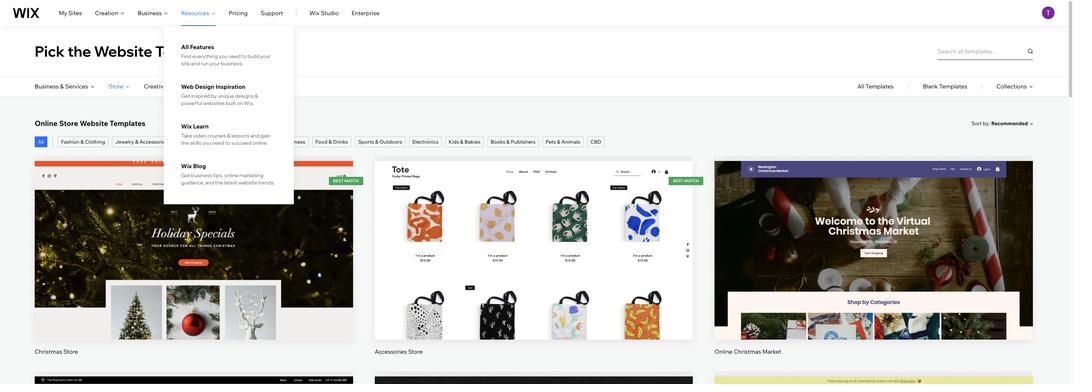 Task type: describe. For each thing, give the bounding box(es) containing it.
arts
[[178, 139, 188, 145]]

studio
[[321, 9, 339, 16]]

blog inside wix blog get business tips, online marketing guidance, and the latest website trends.
[[193, 163, 206, 170]]

online
[[224, 172, 238, 179]]

edit button for christmas store
[[177, 231, 211, 249]]

community
[[187, 83, 219, 90]]

features
[[190, 43, 214, 51]]

food & drinks
[[315, 139, 348, 145]]

marketing
[[239, 172, 263, 179]]

pricing
[[229, 9, 248, 16]]

view button for christmas store
[[177, 256, 211, 273]]

0 vertical spatial accessories
[[140, 139, 168, 145]]

home & decor
[[218, 139, 252, 145]]

wix blog link
[[181, 163, 277, 170]]

Search search field
[[938, 42, 1033, 60]]

animals
[[562, 139, 581, 145]]

tips,
[[213, 172, 223, 179]]

latest
[[224, 180, 237, 186]]

decor
[[238, 139, 252, 145]]

business.
[[221, 60, 243, 67]]

site
[[181, 60, 190, 67]]

wix for wix blog get business tips, online marketing guidance, and the latest website trends.
[[181, 163, 192, 170]]

accessories store group
[[375, 156, 693, 356]]

accessories inside group
[[375, 349, 407, 356]]

website for the
[[94, 42, 152, 60]]

built
[[226, 100, 236, 107]]

all templates
[[858, 83, 894, 90]]

clothing
[[85, 139, 105, 145]]

categories. use the left and right arrow keys to navigate the menu element
[[0, 77, 1068, 96]]

and inside wix blog get business tips, online marketing guidance, and the latest website trends.
[[205, 180, 214, 186]]

all for all
[[38, 139, 44, 145]]

powerful
[[181, 100, 202, 107]]

1 horizontal spatial your
[[260, 53, 271, 60]]

online store website templates - backpack store image
[[375, 377, 693, 385]]

& for business & services
[[60, 83, 64, 90]]

creation button
[[95, 8, 125, 17]]

you inside all features find everything you need to build your site and run your business.
[[219, 53, 227, 60]]

sort
[[972, 120, 982, 127]]

find
[[181, 53, 191, 60]]

& for kids & babies
[[460, 139, 464, 145]]

arts & crafts
[[178, 139, 208, 145]]

run
[[201, 60, 209, 67]]

beauty & wellness link
[[259, 137, 309, 148]]

sites
[[68, 9, 82, 16]]

kids
[[449, 139, 459, 145]]

sort by:
[[972, 120, 990, 127]]

web design inspiration link
[[181, 83, 277, 90]]

christmas store
[[35, 349, 78, 356]]

need inside wix learn take video courses & lessons and gain the skills you need to succeed online.
[[212, 140, 224, 146]]

pick the website template you love
[[35, 42, 286, 60]]

cbd
[[591, 139, 602, 145]]

blank templates link
[[923, 77, 968, 96]]

get inside wix blog get business tips, online marketing guidance, and the latest website trends.
[[181, 172, 190, 179]]

pets
[[546, 139, 556, 145]]

business for business
[[138, 9, 162, 16]]

inspiration
[[216, 83, 246, 90]]

christmas store group
[[35, 156, 353, 356]]

& for beauty & wellness
[[280, 139, 283, 145]]

store for christmas store
[[63, 349, 78, 356]]

online store website templates
[[35, 119, 145, 128]]

food
[[315, 139, 328, 145]]

& for home & decor
[[233, 139, 237, 145]]

edit for christmas store
[[188, 236, 199, 244]]

books & publishers
[[491, 139, 536, 145]]

fashion
[[61, 139, 79, 145]]

online christmas market group
[[715, 156, 1033, 356]]

designs
[[235, 93, 254, 99]]

business & services
[[35, 83, 88, 90]]

books
[[491, 139, 505, 145]]

online store website templates - online christmas market image
[[715, 161, 1033, 340]]

0 horizontal spatial the
[[68, 42, 91, 60]]

categories by subject element
[[35, 77, 258, 96]]

wix studio link
[[309, 8, 339, 17]]

blank
[[923, 83, 938, 90]]

blank templates
[[923, 83, 968, 90]]

accessories store
[[375, 349, 423, 356]]

take
[[181, 133, 192, 139]]

lessons
[[232, 133, 250, 139]]

resources group
[[164, 26, 294, 205]]

sports
[[358, 139, 374, 145]]

wix learn link
[[181, 123, 277, 130]]

website for store
[[80, 119, 108, 128]]

store inside categories by subject element
[[109, 83, 123, 90]]

resources
[[181, 9, 209, 16]]

gain
[[260, 133, 270, 139]]

by
[[211, 93, 217, 99]]

and inside all features find everything you need to build your site and run your business.
[[191, 60, 200, 67]]

video
[[193, 133, 206, 139]]

kids & babies
[[449, 139, 481, 145]]

jewelry
[[115, 139, 134, 145]]

electronics link
[[409, 137, 442, 148]]

home & decor link
[[215, 137, 255, 148]]

my
[[59, 9, 67, 16]]

to inside wix learn take video courses & lessons and gain the skills you need to succeed online.
[[225, 140, 230, 146]]

food & drinks link
[[312, 137, 351, 148]]

fashion & clothing link
[[58, 137, 108, 148]]

online christmas market
[[715, 349, 782, 356]]

you inside wix learn take video courses & lessons and gain the skills you need to succeed online.
[[202, 140, 211, 146]]

0 horizontal spatial your
[[210, 60, 220, 67]]

0 horizontal spatial templates
[[110, 119, 145, 128]]



Task type: vqa. For each thing, say whether or not it's contained in the screenshot.


Task type: locate. For each thing, give the bounding box(es) containing it.
0 horizontal spatial accessories
[[140, 139, 168, 145]]

wix inside wix blog get business tips, online marketing guidance, and the latest website trends.
[[181, 163, 192, 170]]

and left run
[[191, 60, 200, 67]]

to inside all features find everything you need to build your site and run your business.
[[242, 53, 247, 60]]

you down video
[[202, 140, 211, 146]]

blog up business
[[193, 163, 206, 170]]

1 horizontal spatial edit
[[869, 236, 880, 244]]

& inside pets & animals link
[[557, 139, 561, 145]]

2 get from the top
[[181, 172, 190, 179]]

business inside business popup button
[[138, 9, 162, 16]]

wix for wix learn take video courses & lessons and gain the skills you need to succeed online.
[[181, 123, 192, 130]]

& right books
[[507, 139, 510, 145]]

& inside "jewelry & accessories" link
[[135, 139, 138, 145]]

& inside wix learn take video courses & lessons and gain the skills you need to succeed online.
[[227, 133, 231, 139]]

& right sports on the left top of the page
[[375, 139, 379, 145]]

2 edit button from the left
[[857, 231, 891, 249]]

all inside all features find everything you need to build your site and run your business.
[[181, 43, 189, 51]]

& right fashion
[[81, 139, 84, 145]]

0 horizontal spatial you
[[202, 140, 211, 146]]

all link
[[35, 137, 47, 148]]

outdoors
[[380, 139, 402, 145]]

you down all features link
[[219, 53, 227, 60]]

build
[[248, 53, 259, 60]]

all for all features find everything you need to build your site and run your business.
[[181, 43, 189, 51]]

1 vertical spatial and
[[251, 133, 259, 139]]

you
[[219, 53, 227, 60], [202, 140, 211, 146]]

0 horizontal spatial all
[[38, 139, 44, 145]]

0 horizontal spatial to
[[225, 140, 230, 146]]

guidance,
[[181, 180, 204, 186]]

view for christmas store
[[187, 261, 201, 268]]

1 horizontal spatial blog
[[239, 83, 252, 90]]

& inside arts & crafts link
[[189, 139, 192, 145]]

0 horizontal spatial need
[[212, 140, 224, 146]]

& inside kids & babies link
[[460, 139, 464, 145]]

1 vertical spatial your
[[210, 60, 220, 67]]

get inside web design inspiration get inspired by unique designs & powerful websites built on wix.
[[181, 93, 190, 99]]

business
[[138, 9, 162, 16], [35, 83, 59, 90]]

0 horizontal spatial and
[[191, 60, 200, 67]]

christmas inside 'group'
[[734, 349, 761, 356]]

1 edit from the left
[[188, 236, 199, 244]]

1 vertical spatial get
[[181, 172, 190, 179]]

and inside wix learn take video courses & lessons and gain the skills you need to succeed online.
[[251, 133, 259, 139]]

online store website templates - home goods store image
[[715, 377, 1033, 385]]

to down courses
[[225, 140, 230, 146]]

sports & outdoors link
[[355, 137, 406, 148]]

services
[[65, 83, 88, 90]]

wix left studio
[[309, 9, 320, 16]]

kids & babies link
[[445, 137, 484, 148]]

& for pets & animals
[[557, 139, 561, 145]]

unique
[[218, 93, 234, 99]]

1 view from the left
[[187, 261, 201, 268]]

the
[[68, 42, 91, 60], [181, 140, 189, 146], [215, 180, 223, 186]]

1 horizontal spatial edit button
[[857, 231, 891, 249]]

view button for online christmas market
[[857, 256, 891, 273]]

2 vertical spatial all
[[38, 139, 44, 145]]

and down business
[[205, 180, 214, 186]]

0 vertical spatial blog
[[239, 83, 252, 90]]

support link
[[261, 8, 283, 17]]

1 vertical spatial all
[[858, 83, 865, 90]]

business for business & services
[[35, 83, 59, 90]]

all inside generic categories element
[[858, 83, 865, 90]]

wix learn take video courses & lessons and gain the skills you need to succeed online.
[[181, 123, 270, 146]]

1 vertical spatial need
[[212, 140, 224, 146]]

view button inside online christmas market 'group'
[[857, 256, 891, 273]]

pricing link
[[229, 8, 248, 17]]

enterprise
[[352, 9, 380, 16]]

profile image image
[[1042, 7, 1055, 19]]

2 vertical spatial wix
[[181, 163, 192, 170]]

& right food
[[329, 139, 332, 145]]

& inside home & decor link
[[233, 139, 237, 145]]

to left build
[[242, 53, 247, 60]]

view inside online christmas market 'group'
[[867, 261, 881, 268]]

view button
[[177, 256, 211, 273], [857, 256, 891, 273]]

& for books & publishers
[[507, 139, 510, 145]]

0 horizontal spatial view
[[187, 261, 201, 268]]

christmas inside group
[[35, 349, 62, 356]]

1 vertical spatial online
[[715, 349, 733, 356]]

& left decor
[[233, 139, 237, 145]]

2 christmas from the left
[[734, 349, 761, 356]]

web design inspiration get inspired by unique designs & powerful websites built on wix.
[[181, 83, 258, 107]]

creation
[[95, 9, 118, 16]]

& right arts
[[189, 139, 192, 145]]

by:
[[983, 120, 990, 127]]

store
[[109, 83, 123, 90], [59, 119, 78, 128], [63, 349, 78, 356], [408, 349, 423, 356]]

1 vertical spatial business
[[35, 83, 59, 90]]

0 vertical spatial to
[[242, 53, 247, 60]]

and up the online.
[[251, 133, 259, 139]]

2 edit from the left
[[869, 236, 880, 244]]

1 horizontal spatial need
[[228, 53, 241, 60]]

0 vertical spatial website
[[94, 42, 152, 60]]

accessories
[[140, 139, 168, 145], [375, 349, 407, 356]]

1 horizontal spatial business
[[138, 9, 162, 16]]

christmas
[[35, 349, 62, 356], [734, 349, 761, 356]]

electronics
[[412, 139, 439, 145]]

collections
[[997, 83, 1027, 90]]

2 view from the left
[[867, 261, 881, 268]]

1 edit button from the left
[[177, 231, 211, 249]]

1 horizontal spatial to
[[242, 53, 247, 60]]

& inside beauty & wellness link
[[280, 139, 283, 145]]

view for online christmas market
[[867, 261, 881, 268]]

1 horizontal spatial view
[[867, 261, 881, 268]]

skills
[[190, 140, 201, 146]]

the inside wix blog get business tips, online marketing guidance, and the latest website trends.
[[215, 180, 223, 186]]

and
[[191, 60, 200, 67], [251, 133, 259, 139], [205, 180, 214, 186]]

online store website templates - electronics store image
[[35, 377, 353, 385]]

edit inside online christmas market 'group'
[[869, 236, 880, 244]]

business button
[[138, 8, 168, 17]]

edit button inside online christmas market 'group'
[[857, 231, 891, 249]]

edit inside the christmas store group
[[188, 236, 199, 244]]

the down take
[[181, 140, 189, 146]]

need inside all features find everything you need to build your site and run your business.
[[228, 53, 241, 60]]

online for online store website templates
[[35, 119, 58, 128]]

trends.
[[258, 180, 275, 186]]

all features find everything you need to build your site and run your business.
[[181, 43, 271, 67]]

1 horizontal spatial online
[[715, 349, 733, 356]]

the for wix blog
[[215, 180, 223, 186]]

website
[[238, 180, 257, 186]]

pets & animals link
[[543, 137, 584, 148]]

online inside 'group'
[[715, 349, 733, 356]]

& left services
[[60, 83, 64, 90]]

& right pets
[[557, 139, 561, 145]]

2 vertical spatial and
[[205, 180, 214, 186]]

& for arts & crafts
[[189, 139, 192, 145]]

the right "pick"
[[68, 42, 91, 60]]

get up guidance,
[[181, 172, 190, 179]]

all templates link
[[858, 77, 894, 96]]

2 horizontal spatial all
[[858, 83, 865, 90]]

1 horizontal spatial christmas
[[734, 349, 761, 356]]

blog
[[239, 83, 252, 90], [193, 163, 206, 170]]

view button inside the christmas store group
[[177, 256, 211, 273]]

0 horizontal spatial view button
[[177, 256, 211, 273]]

1 vertical spatial website
[[80, 119, 108, 128]]

babies
[[465, 139, 481, 145]]

on
[[237, 100, 243, 107]]

wix up take
[[181, 123, 192, 130]]

enterprise link
[[352, 8, 380, 17]]

1 horizontal spatial view button
[[857, 256, 891, 273]]

edit button inside the christmas store group
[[177, 231, 211, 249]]

& right the designs on the left of the page
[[255, 93, 258, 99]]

1 view button from the left
[[177, 256, 211, 273]]

& right kids
[[460, 139, 464, 145]]

1 vertical spatial the
[[181, 140, 189, 146]]

& inside the fashion & clothing link
[[81, 139, 84, 145]]

wix.
[[244, 100, 254, 107]]

edit button
[[177, 231, 211, 249], [857, 231, 891, 249]]

1 horizontal spatial and
[[205, 180, 214, 186]]

0 vertical spatial business
[[138, 9, 162, 16]]

0 vertical spatial your
[[260, 53, 271, 60]]

1 christmas from the left
[[35, 349, 62, 356]]

None search field
[[938, 42, 1033, 60]]

wix for wix studio
[[309, 9, 320, 16]]

all for all templates
[[858, 83, 865, 90]]

2 horizontal spatial templates
[[940, 83, 968, 90]]

1 horizontal spatial all
[[181, 43, 189, 51]]

blog inside categories by subject element
[[239, 83, 252, 90]]

your right build
[[260, 53, 271, 60]]

wellness
[[284, 139, 305, 145]]

inspired
[[191, 93, 210, 99]]

& inside the 'sports & outdoors' link
[[375, 139, 379, 145]]

2 view button from the left
[[857, 256, 891, 273]]

learn
[[193, 123, 209, 130]]

get up powerful on the left of the page
[[181, 93, 190, 99]]

0 horizontal spatial online
[[35, 119, 58, 128]]

the down tips,
[[215, 180, 223, 186]]

& for fashion & clothing
[[81, 139, 84, 145]]

beauty
[[262, 139, 279, 145]]

view inside the christmas store group
[[187, 261, 201, 268]]

edit button for online christmas market
[[857, 231, 891, 249]]

online store website templates - accessories store image
[[375, 161, 693, 340]]

& inside food & drinks link
[[329, 139, 332, 145]]

need down courses
[[212, 140, 224, 146]]

1 horizontal spatial the
[[181, 140, 189, 146]]

& right the beauty
[[280, 139, 283, 145]]

0 vertical spatial the
[[68, 42, 91, 60]]

the inside wix learn take video courses & lessons and gain the skills you need to succeed online.
[[181, 140, 189, 146]]

get
[[181, 93, 190, 99], [181, 172, 190, 179]]

1 get from the top
[[181, 93, 190, 99]]

design
[[195, 83, 214, 90]]

all
[[181, 43, 189, 51], [858, 83, 865, 90], [38, 139, 44, 145]]

0 horizontal spatial edit
[[188, 236, 199, 244]]

all features link
[[181, 43, 277, 51]]

store for accessories store
[[408, 349, 423, 356]]

1 vertical spatial blog
[[193, 163, 206, 170]]

2 horizontal spatial the
[[215, 180, 223, 186]]

drinks
[[333, 139, 348, 145]]

0 vertical spatial wix
[[309, 9, 320, 16]]

0 horizontal spatial edit button
[[177, 231, 211, 249]]

online for online christmas market
[[715, 349, 733, 356]]

wix up guidance,
[[181, 163, 192, 170]]

you
[[224, 42, 250, 60]]

1 vertical spatial you
[[202, 140, 211, 146]]

store for online store website templates
[[59, 119, 78, 128]]

0 vertical spatial and
[[191, 60, 200, 67]]

0 horizontal spatial blog
[[193, 163, 206, 170]]

jewelry & accessories
[[115, 139, 168, 145]]

blog up the designs on the left of the page
[[239, 83, 252, 90]]

edit for online christmas market
[[869, 236, 880, 244]]

online store website templates - christmas store image
[[35, 161, 353, 340]]

wix studio
[[309, 9, 339, 16]]

your
[[260, 53, 271, 60], [210, 60, 220, 67]]

2 vertical spatial the
[[215, 180, 223, 186]]

your right run
[[210, 60, 220, 67]]

0 horizontal spatial business
[[35, 83, 59, 90]]

jewelry & accessories link
[[112, 137, 171, 148]]

books & publishers link
[[488, 137, 539, 148]]

1 horizontal spatial templates
[[866, 83, 894, 90]]

online
[[35, 119, 58, 128], [715, 349, 733, 356]]

1 vertical spatial wix
[[181, 123, 192, 130]]

& for sports & outdoors
[[375, 139, 379, 145]]

fashion & clothing
[[61, 139, 105, 145]]

support
[[261, 9, 283, 16]]

everything
[[192, 53, 218, 60]]

& inside web design inspiration get inspired by unique designs & powerful websites built on wix.
[[255, 93, 258, 99]]

& for food & drinks
[[329, 139, 332, 145]]

need up business.
[[228, 53, 241, 60]]

1 horizontal spatial you
[[219, 53, 227, 60]]

online.
[[252, 140, 268, 146]]

the for wix learn
[[181, 140, 189, 146]]

1 horizontal spatial accessories
[[375, 349, 407, 356]]

0 vertical spatial get
[[181, 93, 190, 99]]

crafts
[[193, 139, 208, 145]]

& inside books & publishers link
[[507, 139, 510, 145]]

0 vertical spatial all
[[181, 43, 189, 51]]

0 vertical spatial online
[[35, 119, 58, 128]]

& down wix learn link
[[227, 133, 231, 139]]

templates
[[866, 83, 894, 90], [940, 83, 968, 90], [110, 119, 145, 128]]

business inside categories by subject element
[[35, 83, 59, 90]]

2 horizontal spatial and
[[251, 133, 259, 139]]

generic categories element
[[858, 77, 1033, 96]]

pets & animals
[[546, 139, 581, 145]]

& for jewelry & accessories
[[135, 139, 138, 145]]

0 vertical spatial need
[[228, 53, 241, 60]]

templates for blank templates
[[940, 83, 968, 90]]

0 horizontal spatial christmas
[[35, 349, 62, 356]]

succeed
[[231, 140, 252, 146]]

courses
[[207, 133, 226, 139]]

0 vertical spatial you
[[219, 53, 227, 60]]

1 vertical spatial accessories
[[375, 349, 407, 356]]

&
[[60, 83, 64, 90], [255, 93, 258, 99], [227, 133, 231, 139], [81, 139, 84, 145], [135, 139, 138, 145], [189, 139, 192, 145], [233, 139, 237, 145], [280, 139, 283, 145], [329, 139, 332, 145], [375, 139, 379, 145], [460, 139, 464, 145], [507, 139, 510, 145], [557, 139, 561, 145]]

& right jewelry
[[135, 139, 138, 145]]

sports & outdoors
[[358, 139, 402, 145]]

template
[[155, 42, 221, 60]]

arts & crafts link
[[175, 137, 211, 148]]

wix inside wix learn take video courses & lessons and gain the skills you need to succeed online.
[[181, 123, 192, 130]]

1 vertical spatial to
[[225, 140, 230, 146]]

templates for all templates
[[866, 83, 894, 90]]

& inside categories by subject element
[[60, 83, 64, 90]]

love
[[252, 42, 286, 60]]

creative
[[144, 83, 167, 90]]



